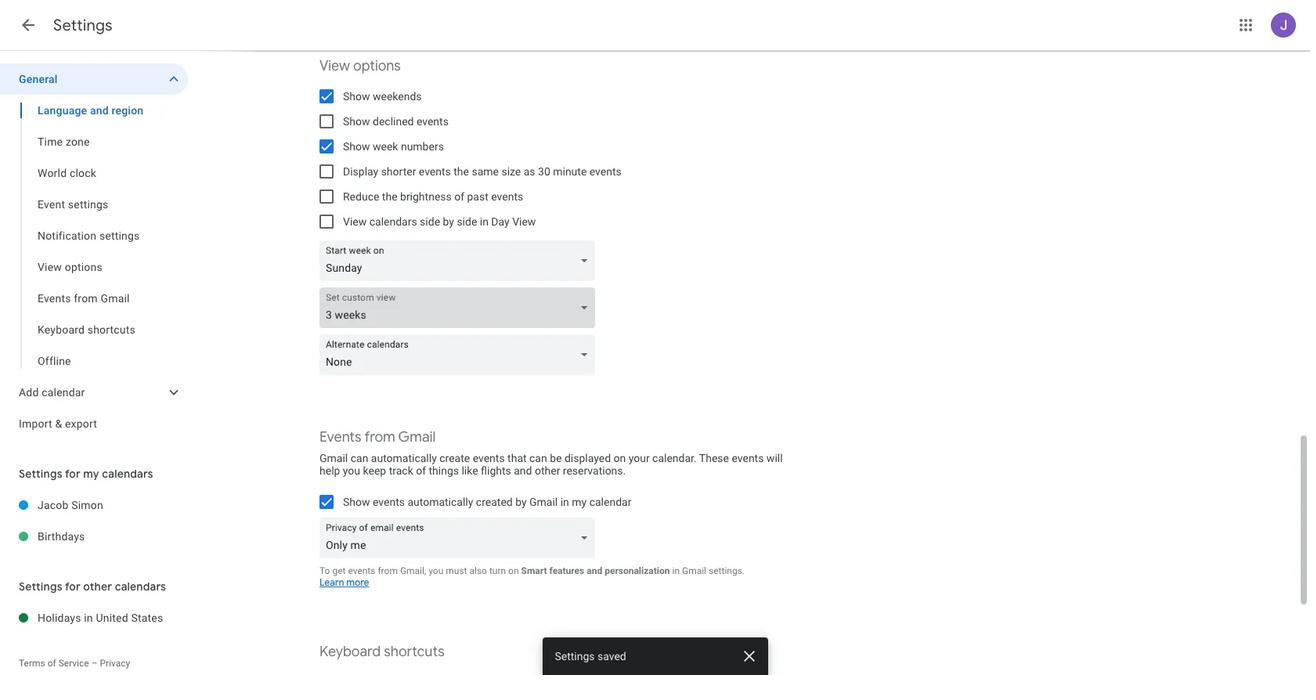 Task type: locate. For each thing, give the bounding box(es) containing it.
0 vertical spatial on
[[614, 452, 626, 464]]

my up jacob simon tree item
[[83, 467, 99, 481]]

2 vertical spatial calendars
[[115, 580, 166, 594]]

options up show weekends on the left top
[[353, 57, 401, 75]]

events right get
[[348, 565, 376, 576]]

can left be
[[529, 452, 547, 464]]

privacy link
[[100, 658, 130, 669]]

keyboard down learn more link
[[320, 643, 381, 661]]

4 show from the top
[[343, 496, 370, 508]]

0 horizontal spatial shortcuts
[[88, 323, 135, 336]]

on right turn
[[508, 565, 519, 576]]

0 horizontal spatial and
[[90, 104, 109, 117]]

0 horizontal spatial of
[[48, 658, 56, 669]]

you inside events from gmail gmail can automatically create events that can be displayed on your calendar. these events will help you keep track of things like flights and other reservations.
[[343, 464, 360, 477]]

1 vertical spatial settings
[[99, 229, 140, 242]]

calendar
[[42, 386, 85, 399], [590, 496, 632, 508]]

0 horizontal spatial on
[[508, 565, 519, 576]]

0 vertical spatial and
[[90, 104, 109, 117]]

and right features
[[587, 565, 602, 576]]

in down reservations.
[[561, 496, 569, 508]]

0 vertical spatial for
[[65, 467, 81, 481]]

gmail inside group
[[101, 292, 130, 305]]

automatically down things
[[408, 496, 473, 508]]

3 show from the top
[[343, 140, 370, 153]]

for up jacob simon
[[65, 467, 81, 481]]

1 horizontal spatial keyboard shortcuts
[[320, 643, 445, 661]]

from down notification settings
[[74, 292, 98, 305]]

1 vertical spatial you
[[429, 565, 444, 576]]

and left the region
[[90, 104, 109, 117]]

saved
[[598, 650, 626, 663]]

events up numbers
[[417, 115, 449, 128]]

0 vertical spatial keyboard
[[38, 323, 85, 336]]

0 horizontal spatial can
[[351, 452, 368, 464]]

from inside events from gmail gmail can automatically create events that can be displayed on your calendar. these events will help you keep track of things like flights and other reservations.
[[365, 428, 395, 446]]

shortcuts
[[88, 323, 135, 336], [384, 643, 445, 661]]

1 horizontal spatial other
[[535, 464, 560, 477]]

gmail left keep
[[320, 452, 348, 464]]

2 horizontal spatial of
[[454, 190, 464, 203]]

gmail down notification settings
[[101, 292, 130, 305]]

0 horizontal spatial by
[[443, 215, 454, 228]]

for
[[65, 467, 81, 481], [65, 580, 81, 594]]

must
[[446, 565, 467, 576]]

calendars for settings for my calendars
[[102, 467, 153, 481]]

0 vertical spatial you
[[343, 464, 360, 477]]

2 vertical spatial from
[[378, 565, 398, 576]]

the left 'same' on the top left of page
[[454, 165, 469, 178]]

as
[[524, 165, 535, 178]]

terms
[[19, 658, 45, 669]]

calendars down reduce at the top
[[369, 215, 417, 228]]

time
[[38, 135, 63, 148]]

show weekends
[[343, 90, 422, 103]]

view options up show weekends on the left top
[[320, 57, 401, 75]]

keyboard shortcuts
[[38, 323, 135, 336], [320, 643, 445, 661]]

brightness
[[400, 190, 452, 203]]

group
[[0, 95, 188, 377]]

of
[[454, 190, 464, 203], [416, 464, 426, 477], [48, 658, 56, 669]]

on
[[614, 452, 626, 464], [508, 565, 519, 576]]

show left the weekends
[[343, 90, 370, 103]]

calendars up jacob simon tree item
[[102, 467, 153, 481]]

1 vertical spatial other
[[83, 580, 112, 594]]

week
[[373, 140, 398, 153]]

1 horizontal spatial on
[[614, 452, 626, 464]]

–
[[91, 658, 98, 669]]

events inside to get events from gmail, you must also turn on smart features and personalization in gmail settings. learn more
[[348, 565, 376, 576]]

1 vertical spatial for
[[65, 580, 81, 594]]

show
[[343, 90, 370, 103], [343, 115, 370, 128], [343, 140, 370, 153], [343, 496, 370, 508]]

2 horizontal spatial and
[[587, 565, 602, 576]]

settings for my calendars tree
[[0, 490, 188, 552]]

settings right notification
[[99, 229, 140, 242]]

calendars
[[369, 215, 417, 228], [102, 467, 153, 481], [115, 580, 166, 594]]

settings for notification settings
[[99, 229, 140, 242]]

0 vertical spatial settings
[[68, 198, 108, 211]]

1 horizontal spatial calendar
[[590, 496, 632, 508]]

turn
[[489, 565, 506, 576]]

30
[[538, 165, 550, 178]]

zone
[[66, 135, 90, 148]]

my down reservations.
[[572, 496, 587, 508]]

events inside group
[[38, 292, 71, 305]]

minute
[[553, 165, 587, 178]]

of right track
[[416, 464, 426, 477]]

0 vertical spatial my
[[83, 467, 99, 481]]

1 horizontal spatial view options
[[320, 57, 401, 75]]

view
[[320, 57, 350, 75], [343, 215, 367, 228], [512, 215, 536, 228], [38, 261, 62, 273]]

keyboard
[[38, 323, 85, 336], [320, 643, 381, 661]]

declined
[[373, 115, 414, 128]]

settings up notification settings
[[68, 198, 108, 211]]

in left united
[[84, 612, 93, 624]]

and inside to get events from gmail, you must also turn on smart features and personalization in gmail settings. learn more
[[587, 565, 602, 576]]

events up help
[[320, 428, 362, 446]]

by down reduce the brightness of past events
[[443, 215, 454, 228]]

for up "holidays"
[[65, 580, 81, 594]]

and inside events from gmail gmail can automatically create events that can be displayed on your calendar. these events will help you keep track of things like flights and other reservations.
[[514, 464, 532, 477]]

calendar down reservations.
[[590, 496, 632, 508]]

birthdays link
[[38, 521, 188, 552]]

1 horizontal spatial can
[[529, 452, 547, 464]]

1 side from the left
[[420, 215, 440, 228]]

other inside events from gmail gmail can automatically create events that can be displayed on your calendar. these events will help you keep track of things like flights and other reservations.
[[535, 464, 560, 477]]

the
[[454, 165, 469, 178], [382, 190, 398, 203]]

0 vertical spatial by
[[443, 215, 454, 228]]

notification settings
[[38, 229, 140, 242]]

0 vertical spatial other
[[535, 464, 560, 477]]

show week numbers
[[343, 140, 444, 153]]

0 vertical spatial events
[[38, 292, 71, 305]]

things
[[429, 464, 459, 477]]

by right created
[[515, 496, 527, 508]]

1 vertical spatial and
[[514, 464, 532, 477]]

of right "terms"
[[48, 658, 56, 669]]

1 horizontal spatial and
[[514, 464, 532, 477]]

show down show weekends on the left top
[[343, 115, 370, 128]]

show for show week numbers
[[343, 140, 370, 153]]

options up events from gmail on the top left of the page
[[65, 261, 102, 273]]

view down reduce at the top
[[343, 215, 367, 228]]

reduce the brightness of past events
[[343, 190, 523, 203]]

calendars up states
[[115, 580, 166, 594]]

1 vertical spatial of
[[416, 464, 426, 477]]

gmail left 'settings.'
[[682, 565, 707, 576]]

import
[[19, 417, 52, 430]]

None field
[[320, 240, 602, 281], [320, 287, 602, 328], [320, 334, 602, 375], [320, 518, 602, 558], [320, 240, 602, 281], [320, 287, 602, 328], [320, 334, 602, 375], [320, 518, 602, 558]]

these
[[699, 452, 729, 464]]

from up keep
[[365, 428, 395, 446]]

gmail
[[101, 292, 130, 305], [398, 428, 436, 446], [320, 452, 348, 464], [529, 496, 558, 508], [682, 565, 707, 576]]

be
[[550, 452, 562, 464]]

in inside to get events from gmail, you must also turn on smart features and personalization in gmail settings. learn more
[[672, 565, 680, 576]]

view down notification
[[38, 261, 62, 273]]

my
[[83, 467, 99, 481], [572, 496, 587, 508]]

1 vertical spatial view options
[[38, 261, 102, 273]]

language
[[38, 104, 87, 117]]

0 vertical spatial automatically
[[371, 452, 437, 464]]

the down shorter at the left top of page
[[382, 190, 398, 203]]

events up offline at the bottom
[[38, 292, 71, 305]]

1 horizontal spatial of
[[416, 464, 426, 477]]

settings right go back icon
[[53, 16, 113, 35]]

other
[[535, 464, 560, 477], [83, 580, 112, 594]]

0 horizontal spatial you
[[343, 464, 360, 477]]

for for my
[[65, 467, 81, 481]]

1 vertical spatial from
[[365, 428, 395, 446]]

keyboard shortcuts down "more"
[[320, 643, 445, 661]]

0 horizontal spatial options
[[65, 261, 102, 273]]

jacob simon
[[38, 499, 103, 511]]

gmail up track
[[398, 428, 436, 446]]

events inside events from gmail gmail can automatically create events that can be displayed on your calendar. these events will help you keep track of things like flights and other reservations.
[[320, 428, 362, 446]]

your
[[629, 452, 650, 464]]

1 horizontal spatial events
[[320, 428, 362, 446]]

0 vertical spatial of
[[454, 190, 464, 203]]

1 vertical spatial the
[[382, 190, 398, 203]]

united
[[96, 612, 128, 624]]

events left the that
[[473, 452, 505, 464]]

world clock
[[38, 167, 96, 179]]

1 vertical spatial my
[[572, 496, 587, 508]]

side down past
[[457, 215, 477, 228]]

show for show events automatically created by gmail in my calendar
[[343, 496, 370, 508]]

0 vertical spatial keyboard shortcuts
[[38, 323, 135, 336]]

1 horizontal spatial shortcuts
[[384, 643, 445, 661]]

and right "flights" at bottom left
[[514, 464, 532, 477]]

add
[[19, 386, 39, 399]]

tree containing general
[[0, 63, 188, 439]]

events
[[38, 292, 71, 305], [320, 428, 362, 446]]

1 vertical spatial events
[[320, 428, 362, 446]]

0 horizontal spatial my
[[83, 467, 99, 481]]

on left your
[[614, 452, 626, 464]]

1 vertical spatial calendars
[[102, 467, 153, 481]]

in inside tree item
[[84, 612, 93, 624]]

settings up "holidays"
[[19, 580, 62, 594]]

events from gmail
[[38, 292, 130, 305]]

0 horizontal spatial events
[[38, 292, 71, 305]]

0 vertical spatial options
[[353, 57, 401, 75]]

tree
[[0, 63, 188, 439]]

settings left saved
[[555, 650, 595, 663]]

0 horizontal spatial keyboard shortcuts
[[38, 323, 135, 336]]

calendar up &
[[42, 386, 85, 399]]

1 vertical spatial automatically
[[408, 496, 473, 508]]

you left must
[[429, 565, 444, 576]]

0 vertical spatial calendar
[[42, 386, 85, 399]]

0 vertical spatial the
[[454, 165, 469, 178]]

view options down notification
[[38, 261, 102, 273]]

keyboard up offline at the bottom
[[38, 323, 85, 336]]

you right help
[[343, 464, 360, 477]]

other up holidays in united states
[[83, 580, 112, 594]]

0 vertical spatial from
[[74, 292, 98, 305]]

can right help
[[351, 452, 368, 464]]

settings heading
[[53, 16, 113, 35]]

2 show from the top
[[343, 115, 370, 128]]

offline
[[38, 355, 71, 367]]

side down reduce the brightness of past events
[[420, 215, 440, 228]]

simon
[[71, 499, 103, 511]]

can
[[351, 452, 368, 464], [529, 452, 547, 464]]

options
[[353, 57, 401, 75], [65, 261, 102, 273]]

automatically left create
[[371, 452, 437, 464]]

0 horizontal spatial calendar
[[42, 386, 85, 399]]

shorter
[[381, 165, 416, 178]]

automatically inside events from gmail gmail can automatically create events that can be displayed on your calendar. these events will help you keep track of things like flights and other reservations.
[[371, 452, 437, 464]]

keyboard shortcuts inside group
[[38, 323, 135, 336]]

go back image
[[19, 16, 38, 34]]

1 vertical spatial options
[[65, 261, 102, 273]]

show for show weekends
[[343, 90, 370, 103]]

from
[[74, 292, 98, 305], [365, 428, 395, 446], [378, 565, 398, 576]]

1 horizontal spatial side
[[457, 215, 477, 228]]

add calendar
[[19, 386, 85, 399]]

events
[[417, 115, 449, 128], [419, 165, 451, 178], [590, 165, 622, 178], [491, 190, 523, 203], [473, 452, 505, 464], [732, 452, 764, 464], [373, 496, 405, 508], [348, 565, 376, 576]]

on inside to get events from gmail, you must also turn on smart features and personalization in gmail settings. learn more
[[508, 565, 519, 576]]

0 horizontal spatial view options
[[38, 261, 102, 273]]

in
[[480, 215, 489, 228], [561, 496, 569, 508], [672, 565, 680, 576], [84, 612, 93, 624]]

1 for from the top
[[65, 467, 81, 481]]

2 for from the top
[[65, 580, 81, 594]]

1 horizontal spatial you
[[429, 565, 444, 576]]

service
[[58, 658, 89, 669]]

notification
[[38, 229, 97, 242]]

automatically
[[371, 452, 437, 464], [408, 496, 473, 508]]

1 horizontal spatial the
[[454, 165, 469, 178]]

2 can from the left
[[529, 452, 547, 464]]

0 vertical spatial view options
[[320, 57, 401, 75]]

from left gmail,
[[378, 565, 398, 576]]

0 horizontal spatial side
[[420, 215, 440, 228]]

0 vertical spatial shortcuts
[[88, 323, 135, 336]]

1 horizontal spatial by
[[515, 496, 527, 508]]

settings up jacob
[[19, 467, 62, 481]]

show down keep
[[343, 496, 370, 508]]

settings
[[53, 16, 113, 35], [19, 467, 62, 481], [19, 580, 62, 594], [555, 650, 595, 663]]

other right the that
[[535, 464, 560, 477]]

holidays in united states
[[38, 612, 163, 624]]

displayed
[[565, 452, 611, 464]]

in right personalization
[[672, 565, 680, 576]]

show for show declined events
[[343, 115, 370, 128]]

1 horizontal spatial options
[[353, 57, 401, 75]]

of left past
[[454, 190, 464, 203]]

export
[[65, 417, 97, 430]]

1 vertical spatial on
[[508, 565, 519, 576]]

show up 'display'
[[343, 140, 370, 153]]

and
[[90, 104, 109, 117], [514, 464, 532, 477], [587, 565, 602, 576]]

holidays
[[38, 612, 81, 624]]

keyboard shortcuts down events from gmail on the top left of the page
[[38, 323, 135, 336]]

1 horizontal spatial keyboard
[[320, 643, 381, 661]]

2 vertical spatial and
[[587, 565, 602, 576]]

1 show from the top
[[343, 90, 370, 103]]

settings for settings saved
[[555, 650, 595, 663]]



Task type: vqa. For each thing, say whether or not it's contained in the screenshot.
topmost my
yes



Task type: describe. For each thing, give the bounding box(es) containing it.
states
[[131, 612, 163, 624]]

past
[[467, 190, 489, 203]]

settings for settings for other calendars
[[19, 580, 62, 594]]

events down size
[[491, 190, 523, 203]]

smart
[[521, 565, 547, 576]]

1 vertical spatial shortcuts
[[384, 643, 445, 661]]

settings.
[[709, 565, 745, 576]]

time zone
[[38, 135, 90, 148]]

view up show weekends on the left top
[[320, 57, 350, 75]]

like
[[462, 464, 478, 477]]

region
[[112, 104, 144, 117]]

will
[[767, 452, 783, 464]]

holidays in united states link
[[38, 602, 188, 634]]

show declined events
[[343, 115, 449, 128]]

gmail,
[[400, 565, 426, 576]]

size
[[502, 165, 521, 178]]

1 vertical spatial keyboard
[[320, 643, 381, 661]]

reduce
[[343, 190, 379, 203]]

settings saved
[[555, 650, 626, 663]]

numbers
[[401, 140, 444, 153]]

0 horizontal spatial keyboard
[[38, 323, 85, 336]]

that
[[508, 452, 527, 464]]

calendar.
[[653, 452, 697, 464]]

flights
[[481, 464, 511, 477]]

personalization
[[605, 565, 670, 576]]

events right minute
[[590, 165, 622, 178]]

reservations.
[[563, 464, 626, 477]]

view right day
[[512, 215, 536, 228]]

world
[[38, 167, 67, 179]]

&
[[55, 417, 62, 430]]

more
[[346, 576, 369, 589]]

shortcuts inside group
[[88, 323, 135, 336]]

import & export
[[19, 417, 97, 430]]

learn
[[320, 576, 344, 589]]

1 horizontal spatial my
[[572, 496, 587, 508]]

settings for settings for my calendars
[[19, 467, 62, 481]]

event settings
[[38, 198, 108, 211]]

from inside to get events from gmail, you must also turn on smart features and personalization in gmail settings. learn more
[[378, 565, 398, 576]]

display
[[343, 165, 378, 178]]

terms of service – privacy
[[19, 658, 130, 669]]

learn more link
[[320, 576, 369, 589]]

view options inside group
[[38, 261, 102, 273]]

events left will
[[732, 452, 764, 464]]

settings for settings
[[53, 16, 113, 35]]

day
[[491, 215, 510, 228]]

gmail inside to get events from gmail, you must also turn on smart features and personalization in gmail settings. learn more
[[682, 565, 707, 576]]

1 vertical spatial calendar
[[590, 496, 632, 508]]

track
[[389, 464, 413, 477]]

0 horizontal spatial the
[[382, 190, 398, 203]]

you inside to get events from gmail, you must also turn on smart features and personalization in gmail settings. learn more
[[429, 565, 444, 576]]

settings for my calendars
[[19, 467, 153, 481]]

weekends
[[373, 90, 422, 103]]

events for events from gmail gmail can automatically create events that can be displayed on your calendar. these events will help you keep track of things like flights and other reservations.
[[320, 428, 362, 446]]

language and region
[[38, 104, 144, 117]]

2 vertical spatial of
[[48, 658, 56, 669]]

in left day
[[480, 215, 489, 228]]

terms of service link
[[19, 658, 89, 669]]

events for events from gmail
[[38, 292, 71, 305]]

same
[[472, 165, 499, 178]]

show events automatically created by gmail in my calendar
[[343, 496, 632, 508]]

birthdays tree item
[[0, 521, 188, 552]]

created
[[476, 496, 513, 508]]

get
[[332, 565, 346, 576]]

for for other
[[65, 580, 81, 594]]

events from gmail gmail can automatically create events that can be displayed on your calendar. these events will help you keep track of things like flights and other reservations.
[[320, 428, 783, 477]]

1 vertical spatial keyboard shortcuts
[[320, 643, 445, 661]]

help
[[320, 464, 340, 477]]

1 can from the left
[[351, 452, 368, 464]]

birthdays
[[38, 530, 85, 543]]

holidays in united states tree item
[[0, 602, 188, 634]]

features
[[549, 565, 584, 576]]

event
[[38, 198, 65, 211]]

from for events from gmail gmail can automatically create events that can be displayed on your calendar. these events will help you keep track of things like flights and other reservations.
[[365, 428, 395, 446]]

0 vertical spatial calendars
[[369, 215, 417, 228]]

from for events from gmail
[[74, 292, 98, 305]]

and inside group
[[90, 104, 109, 117]]

clock
[[70, 167, 96, 179]]

calendars for settings for other calendars
[[115, 580, 166, 594]]

of inside events from gmail gmail can automatically create events that can be displayed on your calendar. these events will help you keep track of things like flights and other reservations.
[[416, 464, 426, 477]]

1 vertical spatial by
[[515, 496, 527, 508]]

0 horizontal spatial other
[[83, 580, 112, 594]]

view calendars side by side in day view
[[343, 215, 536, 228]]

privacy
[[100, 658, 130, 669]]

display shorter events the same size as 30 minute events
[[343, 165, 622, 178]]

on inside events from gmail gmail can automatically create events that can be displayed on your calendar. these events will help you keep track of things like flights and other reservations.
[[614, 452, 626, 464]]

create
[[440, 452, 470, 464]]

settings for event settings
[[68, 198, 108, 211]]

events down track
[[373, 496, 405, 508]]

keep
[[363, 464, 386, 477]]

jacob
[[38, 499, 69, 511]]

events up reduce the brightness of past events
[[419, 165, 451, 178]]

general
[[19, 73, 58, 85]]

also
[[470, 565, 487, 576]]

gmail down be
[[529, 496, 558, 508]]

general tree item
[[0, 63, 188, 95]]

to
[[320, 565, 330, 576]]

view inside group
[[38, 261, 62, 273]]

settings for other calendars
[[19, 580, 166, 594]]

to get events from gmail, you must also turn on smart features and personalization in gmail settings. learn more
[[320, 565, 745, 589]]

2 side from the left
[[457, 215, 477, 228]]

group containing language and region
[[0, 95, 188, 377]]

jacob simon tree item
[[0, 490, 188, 521]]



